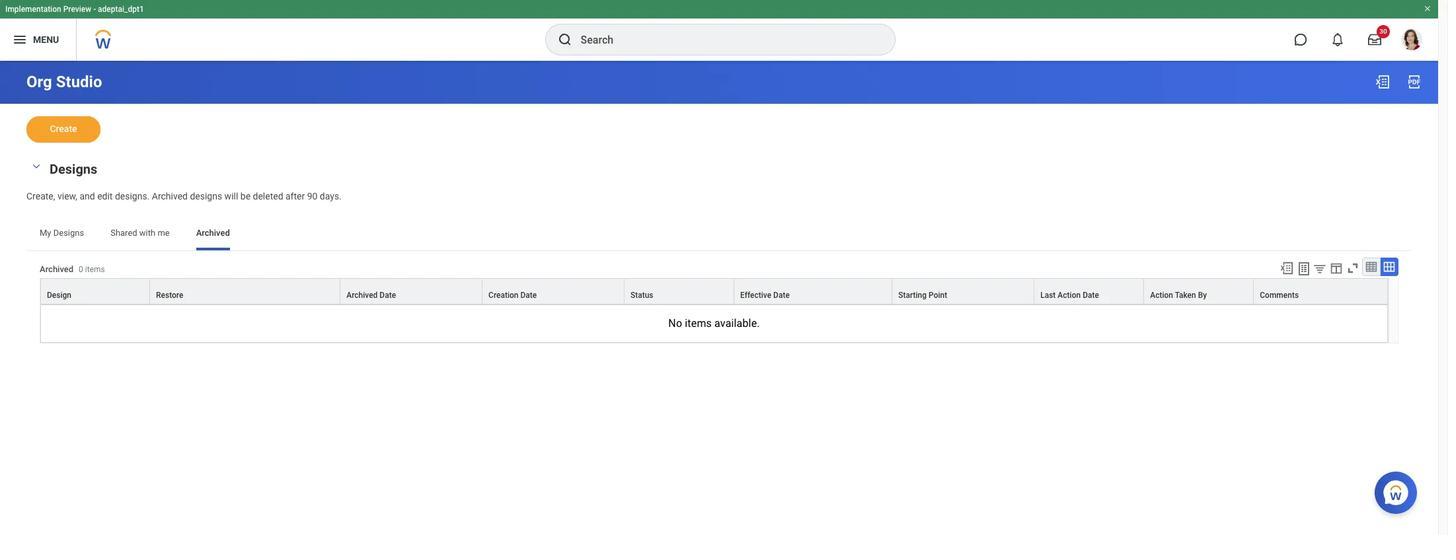 Task type: describe. For each thing, give the bounding box(es) containing it.
notifications large image
[[1332, 33, 1345, 46]]

creation date button
[[483, 279, 624, 304]]

starting point
[[899, 291, 948, 300]]

archived for archived
[[196, 228, 230, 238]]

table image
[[1365, 260, 1379, 274]]

will
[[225, 191, 238, 202]]

be
[[241, 191, 251, 202]]

export to excel image for export to worksheets image
[[1280, 261, 1295, 276]]

archived date
[[347, 291, 396, 300]]

toolbar inside org studio main content
[[1274, 258, 1399, 278]]

profile logan mcneil image
[[1402, 29, 1423, 53]]

starting
[[899, 291, 927, 300]]

restore
[[156, 291, 183, 300]]

adeptai_dpt1
[[98, 5, 144, 14]]

design button
[[41, 279, 149, 304]]

edit
[[97, 191, 113, 202]]

view,
[[57, 191, 77, 202]]

30
[[1380, 28, 1388, 35]]

menu banner
[[0, 0, 1439, 61]]

deleted
[[253, 191, 283, 202]]

designs inside tab list
[[53, 228, 84, 238]]

Search Workday  search field
[[581, 25, 868, 54]]

action taken by button
[[1145, 279, 1254, 304]]

click to view/edit grid preferences image
[[1330, 261, 1344, 276]]

and
[[80, 191, 95, 202]]

implementation preview -   adeptai_dpt1
[[5, 5, 144, 14]]

create
[[50, 124, 77, 134]]

effective
[[741, 291, 772, 300]]

by
[[1199, 291, 1207, 300]]

view printable version (pdf) image
[[1407, 74, 1423, 90]]

action taken by
[[1151, 291, 1207, 300]]

export to excel image for view printable version (pdf) icon
[[1375, 74, 1391, 90]]

0
[[79, 265, 83, 274]]

taken
[[1175, 291, 1197, 300]]

archived inside the designs group
[[152, 191, 188, 202]]

comments
[[1260, 291, 1299, 300]]

create button
[[26, 116, 101, 143]]

designs inside the designs group
[[50, 161, 97, 177]]

available.
[[715, 317, 760, 330]]

designs
[[190, 191, 222, 202]]

tab list inside org studio main content
[[26, 219, 1412, 250]]

status button
[[625, 279, 734, 304]]

effective date button
[[735, 279, 892, 304]]

search image
[[557, 32, 573, 48]]

date for archived date
[[380, 291, 396, 300]]

shared with me
[[111, 228, 170, 238]]

-
[[93, 5, 96, 14]]

restore button
[[150, 279, 340, 304]]

close environment banner image
[[1424, 5, 1432, 13]]

date for creation date
[[521, 291, 537, 300]]

no items available.
[[669, 317, 760, 330]]



Task type: vqa. For each thing, say whether or not it's contained in the screenshot.
1st chevron right icon from the top of the page
no



Task type: locate. For each thing, give the bounding box(es) containing it.
starting point button
[[893, 279, 1034, 304]]

1 horizontal spatial items
[[685, 317, 712, 330]]

2 date from the left
[[521, 291, 537, 300]]

row inside org studio main content
[[40, 278, 1388, 305]]

org
[[26, 73, 52, 91]]

menu button
[[0, 19, 76, 61]]

expand table image
[[1383, 260, 1396, 274]]

items inside archived 0 items
[[85, 265, 105, 274]]

last action date
[[1041, 291, 1099, 300]]

tab list
[[26, 219, 1412, 250]]

90
[[307, 191, 318, 202]]

date
[[380, 291, 396, 300], [521, 291, 537, 300], [774, 291, 790, 300], [1083, 291, 1099, 300]]

org studio main content
[[0, 61, 1439, 391]]

inbox large image
[[1369, 33, 1382, 46]]

days.
[[320, 191, 342, 202]]

status
[[631, 291, 654, 300]]

toolbar
[[1274, 258, 1399, 278]]

creation date
[[489, 291, 537, 300]]

menu
[[33, 34, 59, 45]]

archived for archived date
[[347, 291, 378, 300]]

4 date from the left
[[1083, 291, 1099, 300]]

designs button
[[50, 161, 97, 177]]

studio
[[56, 73, 102, 91]]

effective date
[[741, 291, 790, 300]]

designs up view,
[[50, 161, 97, 177]]

with
[[139, 228, 155, 238]]

date inside archived date popup button
[[380, 291, 396, 300]]

org studio
[[26, 73, 102, 91]]

row
[[40, 278, 1388, 305]]

my
[[40, 228, 51, 238]]

select to filter grid data image
[[1313, 262, 1328, 276]]

archived inside popup button
[[347, 291, 378, 300]]

0 horizontal spatial export to excel image
[[1280, 261, 1295, 276]]

export to excel image
[[1375, 74, 1391, 90], [1280, 261, 1295, 276]]

0 horizontal spatial items
[[85, 265, 105, 274]]

last action date button
[[1035, 279, 1144, 304]]

fullscreen image
[[1346, 261, 1361, 276]]

date inside last action date popup button
[[1083, 291, 1099, 300]]

row containing design
[[40, 278, 1388, 305]]

export to worksheets image
[[1297, 261, 1312, 277]]

0 vertical spatial items
[[85, 265, 105, 274]]

1 vertical spatial items
[[685, 317, 712, 330]]

last
[[1041, 291, 1056, 300]]

point
[[929, 291, 948, 300]]

archived 0 items
[[40, 265, 105, 274]]

1 horizontal spatial export to excel image
[[1375, 74, 1391, 90]]

action
[[1058, 291, 1081, 300], [1151, 291, 1174, 300]]

items
[[85, 265, 105, 274], [685, 317, 712, 330]]

designs right my
[[53, 228, 84, 238]]

0 vertical spatial export to excel image
[[1375, 74, 1391, 90]]

1 action from the left
[[1058, 291, 1081, 300]]

after
[[286, 191, 305, 202]]

my designs
[[40, 228, 84, 238]]

archived for archived 0 items
[[40, 265, 73, 274]]

creation
[[489, 291, 519, 300]]

date inside the effective date "popup button"
[[774, 291, 790, 300]]

3 date from the left
[[774, 291, 790, 300]]

justify image
[[12, 32, 28, 48]]

0 vertical spatial designs
[[50, 161, 97, 177]]

chevron down image
[[28, 162, 44, 171]]

comments button
[[1254, 279, 1388, 304]]

archived
[[152, 191, 188, 202], [196, 228, 230, 238], [40, 265, 73, 274], [347, 291, 378, 300]]

preview
[[63, 5, 91, 14]]

action right last
[[1058, 291, 1081, 300]]

items right the no
[[685, 317, 712, 330]]

30 button
[[1361, 25, 1390, 54]]

me
[[158, 228, 170, 238]]

no
[[669, 317, 682, 330]]

design
[[47, 291, 71, 300]]

date inside creation date popup button
[[521, 291, 537, 300]]

1 vertical spatial export to excel image
[[1280, 261, 1295, 276]]

designs group
[[26, 159, 1412, 203]]

2 action from the left
[[1151, 291, 1174, 300]]

shared
[[111, 228, 137, 238]]

1 vertical spatial designs
[[53, 228, 84, 238]]

implementation
[[5, 5, 61, 14]]

export to excel image left export to worksheets image
[[1280, 261, 1295, 276]]

date for effective date
[[774, 291, 790, 300]]

items right the 0
[[85, 265, 105, 274]]

1 horizontal spatial action
[[1151, 291, 1174, 300]]

0 horizontal spatial action
[[1058, 291, 1081, 300]]

action left taken
[[1151, 291, 1174, 300]]

export to excel image left view printable version (pdf) icon
[[1375, 74, 1391, 90]]

create,
[[26, 191, 55, 202]]

designs.
[[115, 191, 150, 202]]

tab list containing my designs
[[26, 219, 1412, 250]]

archived date button
[[341, 279, 482, 304]]

create, view, and edit designs. archived designs will be deleted after 90 days.
[[26, 191, 342, 202]]

designs
[[50, 161, 97, 177], [53, 228, 84, 238]]

1 date from the left
[[380, 291, 396, 300]]



